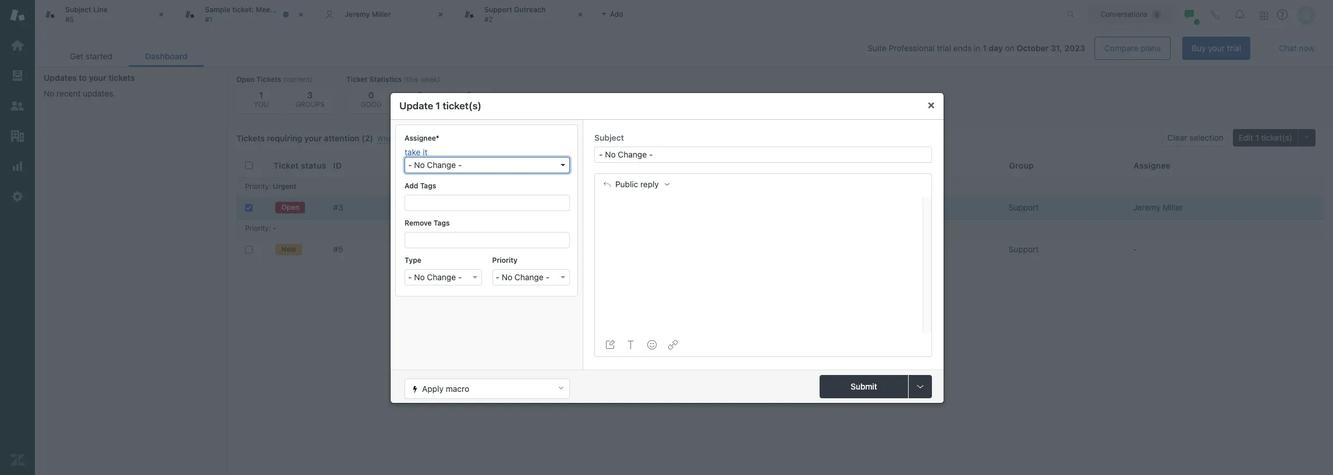 Task type: locate. For each thing, give the bounding box(es) containing it.
1 : from the top
[[269, 182, 271, 191]]

: down priority : urgent
[[269, 224, 271, 233]]

(this
[[404, 75, 418, 84]]

0 horizontal spatial jeremy miller
[[345, 10, 391, 19]]

1 horizontal spatial jeremy
[[1133, 203, 1161, 213]]

no inside updates to your tickets no recent updates.
[[44, 89, 54, 98]]

1 vertical spatial priority
[[245, 224, 269, 233]]

tags right remove
[[434, 219, 450, 227]]

started
[[86, 51, 112, 61]]

(current)
[[283, 75, 313, 84]]

1 horizontal spatial #5
[[333, 245, 343, 254]]

- no change - right arrow down icon
[[496, 272, 550, 282]]

0 horizontal spatial ticket
[[274, 161, 299, 170]]

close image right "outreach"
[[575, 9, 586, 20]]

0 vertical spatial priority
[[245, 182, 269, 191]]

tab containing sample ticket: meet the ticket
[[175, 0, 314, 29]]

sample
[[205, 5, 230, 14]]

31,
[[1051, 43, 1063, 53]]

get
[[70, 51, 83, 61]]

what
[[377, 135, 394, 143]]

3 close image from the left
[[575, 9, 586, 20]]

0 vertical spatial :
[[269, 182, 271, 191]]

0 horizontal spatial miller
[[372, 10, 391, 19]]

2 0 from the left
[[417, 90, 423, 100]]

ticket inside grid
[[274, 161, 299, 170]]

priority : urgent
[[245, 182, 297, 191]]

0 vertical spatial open
[[236, 75, 255, 84]]

line
[[93, 5, 108, 14], [423, 245, 439, 254]]

1 horizontal spatial your
[[304, 133, 322, 143]]

no right arrow down icon
[[502, 272, 512, 282]]

miller
[[372, 10, 391, 19], [1163, 203, 1184, 213]]

0 inside 0 good
[[368, 90, 374, 100]]

1 horizontal spatial trial
[[1227, 43, 1242, 53]]

1 inside the 1 you
[[259, 90, 263, 100]]

1 vertical spatial jeremy miller
[[1133, 203, 1184, 213]]

2 horizontal spatial 0
[[466, 90, 472, 100]]

your right buy
[[1209, 43, 1225, 53]]

arrow down image
[[561, 164, 565, 167], [561, 276, 565, 279]]

jeremy miller
[[345, 10, 391, 19], [1133, 203, 1184, 213]]

good
[[361, 100, 382, 109]]

subject line link
[[392, 245, 439, 255]]

your for updates to your tickets
[[89, 73, 106, 83]]

grid containing ticket status
[[228, 154, 1333, 476]]

tags for add tags
[[420, 181, 436, 190]]

1 close image from the left
[[155, 9, 167, 20]]

ticket up the 'urgent'
[[274, 161, 299, 170]]

subject up get
[[65, 5, 91, 14]]

0 inside 0 solved
[[466, 90, 472, 100]]

updates
[[44, 73, 77, 83]]

urgent
[[273, 182, 297, 191]]

2 vertical spatial support
[[1009, 245, 1039, 254]]

reply
[[641, 180, 659, 189]]

line inside subject line #5
[[93, 5, 108, 14]]

× link
[[928, 98, 935, 111]]

priority for priority : -
[[245, 224, 269, 233]]

meet
[[256, 5, 273, 14]]

dashboard
[[145, 51, 188, 61]]

sample ticket: meet the ticket #1
[[205, 5, 307, 24]]

0 horizontal spatial #5
[[65, 15, 74, 24]]

requester left updated
[[732, 161, 773, 170]]

2 vertical spatial priority
[[492, 256, 518, 265]]

trial right buy
[[1227, 43, 1242, 53]]

support inside support outreach #2
[[484, 5, 512, 14]]

trial
[[937, 43, 951, 53], [1227, 43, 1242, 53]]

tags right add
[[420, 181, 436, 190]]

line for subject line #5
[[93, 5, 108, 14]]

change left arrow down icon
[[427, 272, 456, 282]]

1 vertical spatial line
[[423, 245, 439, 254]]

admin image
[[10, 189, 25, 204]]

1 vertical spatial your
[[89, 73, 106, 83]]

trial inside button
[[1227, 43, 1242, 53]]

jeremy miller inside tab
[[345, 10, 391, 19]]

assignee
[[1134, 161, 1171, 170]]

ticket up 0 good
[[346, 75, 368, 84]]

type
[[405, 256, 422, 265]]

1 requester from the left
[[570, 161, 612, 170]]

#5 up get
[[65, 15, 74, 24]]

ticket:
[[232, 5, 254, 14]]

#5
[[65, 15, 74, 24], [333, 245, 343, 254]]

0 vertical spatial support
[[484, 5, 512, 14]]

ticket(s) right 'edit'
[[1262, 133, 1293, 143]]

close image
[[155, 9, 167, 20], [295, 9, 307, 20], [575, 9, 586, 20]]

your for tickets requiring your attention
[[304, 133, 322, 143]]

jeremy inside tab
[[345, 10, 370, 19]]

support for brad
[[1009, 203, 1039, 213]]

3 tab from the left
[[454, 0, 594, 29]]

0 vertical spatial arrow down image
[[561, 164, 565, 167]]

close image
[[435, 9, 447, 20]]

change right arrow down icon
[[515, 272, 544, 282]]

miller inside tab
[[372, 10, 391, 19]]

line down remove tags
[[423, 245, 439, 254]]

tab
[[35, 0, 175, 29], [175, 0, 314, 29], [454, 0, 594, 29]]

2 horizontal spatial your
[[1209, 43, 1225, 53]]

1 tab from the left
[[35, 0, 175, 29]]

section containing suite professional trial ends in
[[213, 37, 1251, 60]]

jeremy inside grid
[[1133, 203, 1161, 213]]

no
[[44, 89, 54, 98], [414, 160, 425, 170], [414, 272, 425, 282], [502, 272, 512, 282]]

open
[[236, 75, 255, 84], [281, 203, 300, 212]]

ticket status
[[274, 161, 326, 170]]

open up the 1 you
[[236, 75, 255, 84]]

line inside grid
[[423, 245, 439, 254]]

line up the started
[[93, 5, 108, 14]]

displays possible ticket submission types image
[[916, 382, 925, 392]]

tina
[[570, 245, 586, 254]]

0 horizontal spatial 0
[[368, 90, 374, 100]]

test link
[[392, 203, 408, 213]]

change down it
[[427, 160, 456, 170]]

trial left ends
[[937, 43, 951, 53]]

ticket statistics (this week)
[[346, 75, 440, 84]]

draft mode image
[[606, 340, 615, 350]]

1 vertical spatial arrow down image
[[561, 276, 565, 279]]

tags for remove tags
[[434, 219, 450, 227]]

your
[[1209, 43, 1225, 53], [89, 73, 106, 83], [304, 133, 322, 143]]

october
[[1017, 43, 1049, 53]]

0 horizontal spatial line
[[93, 5, 108, 14]]

0 horizontal spatial your
[[89, 73, 106, 83]]

close image for subject line
[[155, 9, 167, 20]]

1 horizontal spatial 0
[[417, 90, 423, 100]]

buy your trial button
[[1183, 37, 1251, 60]]

main element
[[0, 0, 35, 476]]

- no change -
[[408, 160, 462, 170], [408, 272, 462, 282], [496, 272, 550, 282]]

open inside grid
[[281, 203, 300, 212]]

public
[[615, 180, 638, 189]]

submit button
[[820, 375, 908, 399]]

0 vertical spatial #5
[[65, 15, 74, 24]]

ticket(s) inside button
[[1262, 133, 1293, 143]]

1 horizontal spatial open
[[281, 203, 300, 212]]

ticket(s) for update 1 ticket(s)
[[443, 100, 482, 112]]

None text field
[[595, 146, 932, 163]]

1 vertical spatial support
[[1009, 203, 1039, 213]]

0 horizontal spatial jeremy
[[345, 10, 370, 19]]

bad
[[413, 100, 427, 109]]

1 vertical spatial ticket
[[274, 161, 299, 170]]

0 vertical spatial jeremy
[[345, 10, 370, 19]]

section
[[213, 37, 1251, 60]]

0 vertical spatial tickets
[[257, 75, 281, 84]]

ticket
[[346, 75, 368, 84], [274, 161, 299, 170]]

tickets up select all tickets checkbox at top
[[236, 133, 265, 143]]

1 vertical spatial #5
[[333, 245, 343, 254]]

open down the 'urgent'
[[281, 203, 300, 212]]

arrow up image
[[557, 384, 565, 392]]

:
[[269, 182, 271, 191], [269, 224, 271, 233]]

apply
[[422, 384, 444, 394]]

close image right the the
[[295, 9, 307, 20]]

tab list containing get started
[[54, 45, 204, 67]]

0 horizontal spatial close image
[[155, 9, 167, 20]]

1 vertical spatial jeremy
[[1133, 203, 1161, 213]]

0 right 0 bad
[[466, 90, 472, 100]]

1 horizontal spatial close image
[[295, 9, 307, 20]]

2 close image from the left
[[295, 9, 307, 20]]

0 horizontal spatial requester
[[570, 161, 612, 170]]

1 inside edit 1 ticket(s) button
[[1256, 133, 1259, 143]]

0 down statistics on the top left of the page
[[368, 90, 374, 100]]

0 solved
[[455, 90, 483, 109]]

0 vertical spatial your
[[1209, 43, 1225, 53]]

1 vertical spatial tags
[[434, 219, 450, 227]]

2 trial from the left
[[1227, 43, 1242, 53]]

0 horizontal spatial ticket(s)
[[443, 100, 482, 112]]

ticket(s) right bad
[[443, 100, 482, 112]]

1 vertical spatial :
[[269, 224, 271, 233]]

new
[[281, 245, 296, 254]]

1 0 from the left
[[368, 90, 374, 100]]

updates.
[[83, 89, 116, 98]]

close image up dashboard
[[155, 9, 167, 20]]

- no change - down type
[[408, 272, 462, 282]]

reporting image
[[10, 159, 25, 174]]

0
[[368, 90, 374, 100], [417, 90, 423, 100], [466, 90, 472, 100]]

October 31, 2023 text field
[[1017, 43, 1085, 53]]

0 vertical spatial ticket
[[346, 75, 368, 84]]

0 horizontal spatial trial
[[937, 43, 951, 53]]

your right the to
[[89, 73, 106, 83]]

#5 down '#3'
[[333, 245, 343, 254]]

2 horizontal spatial close image
[[575, 9, 586, 20]]

requester up brad
[[570, 161, 612, 170]]

in
[[974, 43, 981, 53]]

1 horizontal spatial line
[[423, 245, 439, 254]]

you
[[254, 100, 269, 109]]

customers image
[[10, 98, 25, 114]]

: for -
[[269, 224, 271, 233]]

0 for 0 bad
[[417, 90, 423, 100]]

no down updates
[[44, 89, 54, 98]]

1 trial from the left
[[937, 43, 951, 53]]

2 tab from the left
[[175, 0, 314, 29]]

- no change - down it
[[408, 160, 462, 170]]

2 requester from the left
[[732, 161, 773, 170]]

0 horizontal spatial open
[[236, 75, 255, 84]]

1 vertical spatial open
[[281, 203, 300, 212]]

add
[[405, 181, 418, 190]]

2 vertical spatial your
[[304, 133, 322, 143]]

1 right 'edit'
[[1256, 133, 1259, 143]]

1 horizontal spatial jeremy miller
[[1133, 203, 1184, 213]]

0 vertical spatial tags
[[420, 181, 436, 190]]

tabs tab list
[[35, 0, 1055, 29]]

- no change - button
[[405, 157, 570, 174], [405, 269, 482, 286], [492, 269, 570, 286]]

1 down open tickets (current)
[[259, 90, 263, 100]]

2
[[365, 133, 370, 143]]

support
[[484, 5, 512, 14], [1009, 203, 1039, 213], [1009, 245, 1039, 254]]

None field
[[405, 195, 569, 208], [406, 233, 570, 245], [405, 195, 569, 208], [406, 233, 570, 245]]

arrow down image
[[473, 276, 478, 279]]

line for subject line
[[423, 245, 439, 254]]

1 horizontal spatial miller
[[1163, 203, 1184, 213]]

jeremy
[[345, 10, 370, 19], [1133, 203, 1161, 213]]

0 vertical spatial ticket(s)
[[443, 100, 482, 112]]

0 vertical spatial line
[[93, 5, 108, 14]]

on
[[1005, 43, 1015, 53]]

subject down take
[[393, 161, 424, 170]]

0 vertical spatial miller
[[372, 10, 391, 19]]

tickets requiring your attention ( 2 ) what is this?
[[236, 133, 419, 143]]

get started
[[70, 51, 112, 61]]

1 right bad
[[436, 100, 440, 112]]

tickets
[[257, 75, 281, 84], [236, 133, 265, 143]]

tickets up the 1 you
[[257, 75, 281, 84]]

ticket for ticket status
[[274, 161, 299, 170]]

2 : from the top
[[269, 224, 271, 233]]

tab list
[[54, 45, 204, 67]]

: left the 'urgent'
[[269, 182, 271, 191]]

None checkbox
[[245, 204, 253, 212], [245, 246, 253, 254], [245, 204, 253, 212], [245, 246, 253, 254]]

requester
[[570, 161, 612, 170], [732, 161, 773, 170]]

your up status
[[304, 133, 322, 143]]

0 vertical spatial jeremy miller
[[345, 10, 391, 19]]

0 down '(this'
[[417, 90, 423, 100]]

grid
[[228, 154, 1333, 476]]

tab containing subject line
[[35, 0, 175, 29]]

3 0 from the left
[[466, 90, 472, 100]]

requester updated
[[732, 161, 809, 170]]

1 vertical spatial ticket(s)
[[1262, 133, 1293, 143]]

subject
[[65, 5, 91, 14], [595, 133, 624, 142], [393, 161, 424, 170], [392, 245, 421, 254]]

1 horizontal spatial ticket(s)
[[1262, 133, 1293, 143]]

the
[[275, 5, 286, 14]]

- no change - button for type
[[405, 269, 482, 286]]

1 horizontal spatial requester
[[732, 161, 773, 170]]

remove tags
[[405, 219, 450, 227]]

compare plans
[[1105, 43, 1161, 53]]

your inside updates to your tickets no recent updates.
[[89, 73, 106, 83]]

change
[[427, 160, 456, 170], [427, 272, 456, 282], [515, 272, 544, 282]]

1 horizontal spatial ticket
[[346, 75, 368, 84]]

0 inside 0 bad
[[417, 90, 423, 100]]

2023
[[1065, 43, 1085, 53]]



Task type: vqa. For each thing, say whether or not it's contained in the screenshot.
Customers image
yes



Task type: describe. For each thing, give the bounding box(es) containing it.
professional
[[889, 43, 935, 53]]

statistics
[[369, 75, 402, 84]]

assignee*
[[405, 134, 439, 142]]

take it link
[[405, 147, 570, 157]]

brad
[[570, 203, 588, 213]]

edit 1 ticket(s)
[[1239, 133, 1293, 143]]

×
[[928, 98, 935, 111]]

requester for requester updated
[[732, 161, 773, 170]]

take
[[405, 147, 421, 157]]

submit
[[851, 382, 877, 392]]

is
[[396, 135, 402, 143]]

subject inside subject line #5
[[65, 5, 91, 14]]

it
[[423, 147, 428, 157]]

zendesk support image
[[10, 8, 25, 23]]

open for open tickets (current)
[[236, 75, 255, 84]]

support outreach #2
[[484, 5, 546, 24]]

ticket
[[288, 5, 307, 14]]

3
[[307, 90, 313, 100]]

1 you
[[254, 90, 269, 109]]

1 vertical spatial tickets
[[236, 133, 265, 143]]

jeremy miller inside grid
[[1133, 203, 1184, 213]]

suite
[[868, 43, 887, 53]]

macro
[[446, 384, 469, 394]]

format text image
[[627, 340, 636, 350]]

recent
[[57, 89, 81, 98]]

change for priority
[[515, 272, 544, 282]]

trial for professional
[[937, 43, 951, 53]]

solved
[[455, 100, 483, 109]]

week)
[[420, 75, 440, 84]]

#3
[[333, 203, 343, 213]]

get started image
[[10, 38, 25, 53]]

zendesk products image
[[1260, 11, 1268, 20]]

views image
[[10, 68, 25, 83]]

chat now button
[[1270, 37, 1324, 60]]

zendesk image
[[10, 453, 25, 468]]

- no change - for type
[[408, 272, 462, 282]]

Select All Tickets checkbox
[[245, 162, 253, 170]]

groups
[[295, 100, 325, 109]]

0 for 0 good
[[368, 90, 374, 100]]

public reply
[[615, 180, 659, 189]]

tab containing support outreach
[[454, 0, 594, 29]]

#5 inside grid
[[333, 245, 343, 254]]

compare plans button
[[1095, 37, 1171, 60]]

group
[[1009, 161, 1034, 170]]

add tags
[[405, 181, 436, 190]]

subject line
[[392, 245, 439, 254]]

subject up public at top
[[595, 133, 624, 142]]

priority for priority : urgent
[[245, 182, 269, 191]]

jeremy miller tab
[[314, 0, 454, 29]]

0 for 0 solved
[[466, 90, 472, 100]]

attention
[[324, 133, 360, 143]]

priority for priority
[[492, 256, 518, 265]]

ticket(s) for edit 1 ticket(s)
[[1262, 133, 1293, 143]]

now
[[1299, 43, 1315, 53]]

organizations image
[[10, 129, 25, 144]]

updates to your tickets no recent updates.
[[44, 73, 135, 98]]

updated
[[775, 161, 809, 170]]

arrow down image inside the - no change - button
[[561, 276, 565, 279]]

1 vertical spatial miller
[[1163, 203, 1184, 213]]

chat now
[[1279, 43, 1315, 53]]

clear
[[1168, 133, 1188, 143]]

id
[[333, 161, 342, 170]]

suite professional trial ends in 1 day on october 31, 2023
[[868, 43, 1085, 53]]

clear selection button
[[1161, 129, 1230, 147]]

ticket for ticket statistics (this week)
[[346, 75, 368, 84]]

requiring
[[267, 133, 302, 143]]

edit
[[1239, 133, 1253, 143]]

chat
[[1279, 43, 1297, 53]]

ends
[[954, 43, 972, 53]]

plans
[[1141, 43, 1161, 53]]

status
[[301, 161, 326, 170]]

update
[[399, 100, 433, 112]]

requester for requester
[[570, 161, 612, 170]]

#5 inside subject line #5
[[65, 15, 74, 24]]

close image for support outreach
[[575, 9, 586, 20]]

update 1 ticket(s)
[[399, 100, 482, 112]]

this?
[[404, 135, 419, 143]]

compare
[[1105, 43, 1139, 53]]

3 groups
[[295, 90, 325, 109]]

(
[[362, 133, 365, 143]]

to
[[79, 73, 87, 83]]

clear selection
[[1168, 133, 1224, 143]]

conversations button
[[1088, 5, 1174, 24]]

- no change - for priority
[[496, 272, 550, 282]]

#2
[[484, 15, 493, 24]]

#1
[[205, 15, 213, 24]]

open for open
[[281, 203, 300, 212]]

)
[[370, 133, 373, 143]]

- no change - button for priority
[[492, 269, 570, 286]]

Public reply composer text field
[[599, 197, 919, 223]]

buy
[[1192, 43, 1206, 53]]

no down type
[[414, 272, 425, 282]]

tickets
[[108, 73, 135, 83]]

assignee* take it
[[405, 134, 439, 157]]

: for urgent
[[269, 182, 271, 191]]

apply macro
[[422, 384, 469, 394]]

outreach
[[514, 5, 546, 14]]

subject up type
[[392, 245, 421, 254]]

test
[[392, 203, 408, 213]]

subject line #5
[[65, 5, 108, 24]]

insert emojis image
[[648, 340, 657, 350]]

support for tina
[[1009, 245, 1039, 254]]

get help image
[[1278, 9, 1288, 20]]

add link (cmd k) image
[[668, 340, 678, 350]]

your inside button
[[1209, 43, 1225, 53]]

priority : -
[[245, 224, 276, 233]]

1 right in
[[983, 43, 987, 53]]

0 bad
[[413, 90, 427, 109]]

no down it
[[414, 160, 425, 170]]

trial for your
[[1227, 43, 1242, 53]]

edit 1 ticket(s) button
[[1233, 129, 1298, 147]]

get started tab
[[54, 45, 129, 67]]

selection
[[1190, 133, 1224, 143]]

remove
[[405, 219, 432, 227]]

0 good
[[361, 90, 382, 109]]

change for type
[[427, 272, 456, 282]]



